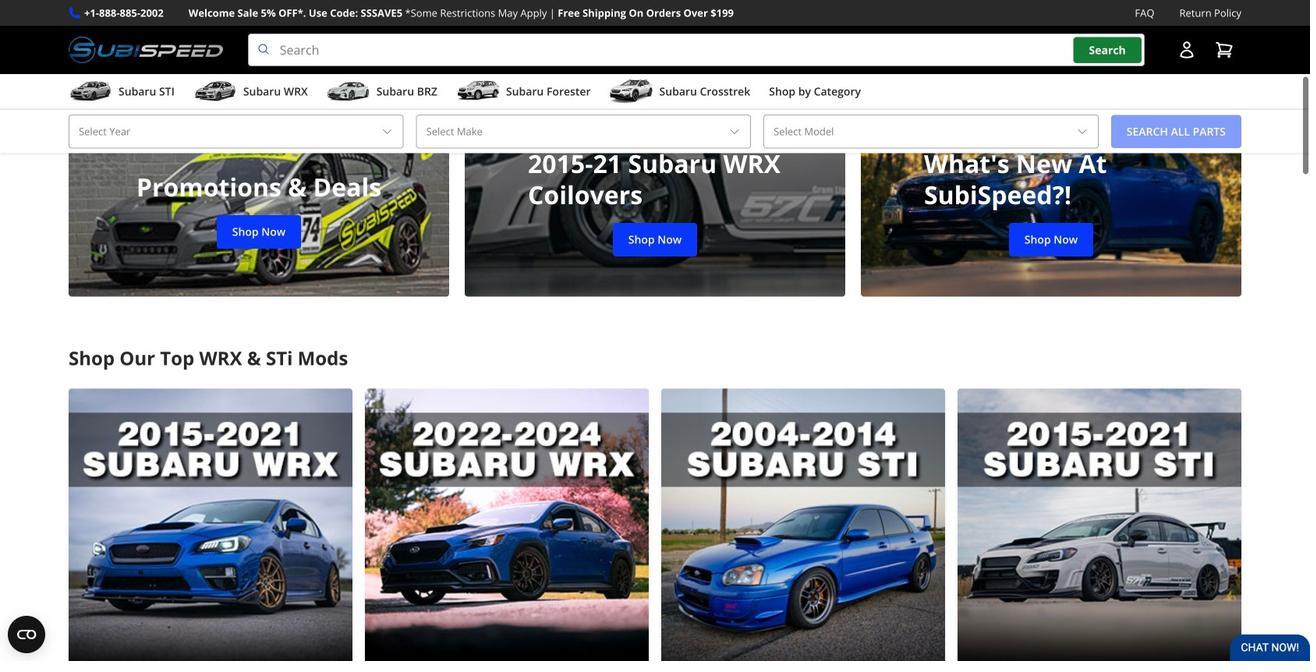 Task type: locate. For each thing, give the bounding box(es) containing it.
a subaru forester thumbnail image image
[[456, 80, 500, 103]]

earn rewards image
[[861, 58, 1241, 297]]

select model image
[[1076, 125, 1088, 138]]

select year image
[[381, 125, 393, 138]]

search input field
[[248, 34, 1145, 66]]

coilovers image
[[465, 58, 845, 297]]

Select Make button
[[416, 115, 751, 149]]



Task type: describe. For each thing, give the bounding box(es) containing it.
Select Year button
[[69, 115, 404, 149]]

a subaru wrx thumbnail image image
[[193, 80, 237, 103]]

a subaru brz thumbnail image image
[[327, 80, 370, 103]]

2015-2021 wrx sti aftermarket parts image
[[958, 389, 1241, 661]]

2022-2024 wrx mods image
[[365, 389, 649, 661]]

a subaru sti thumbnail image image
[[69, 80, 112, 103]]

2015-21 wrx mods image
[[69, 389, 352, 661]]

open widget image
[[8, 616, 45, 653]]

wrx sti mods image
[[661, 389, 945, 661]]

deals image
[[69, 58, 449, 297]]

select make image
[[728, 125, 741, 138]]

Select Model button
[[764, 115, 1099, 149]]

a subaru crosstrek thumbnail image image
[[609, 80, 653, 103]]

button image
[[1177, 41, 1196, 59]]

subispeed logo image
[[69, 34, 223, 66]]

rewards program image
[[0, 0, 1310, 8]]



Task type: vqa. For each thing, say whether or not it's contained in the screenshot.
a subaru forester Thumbnail Image
yes



